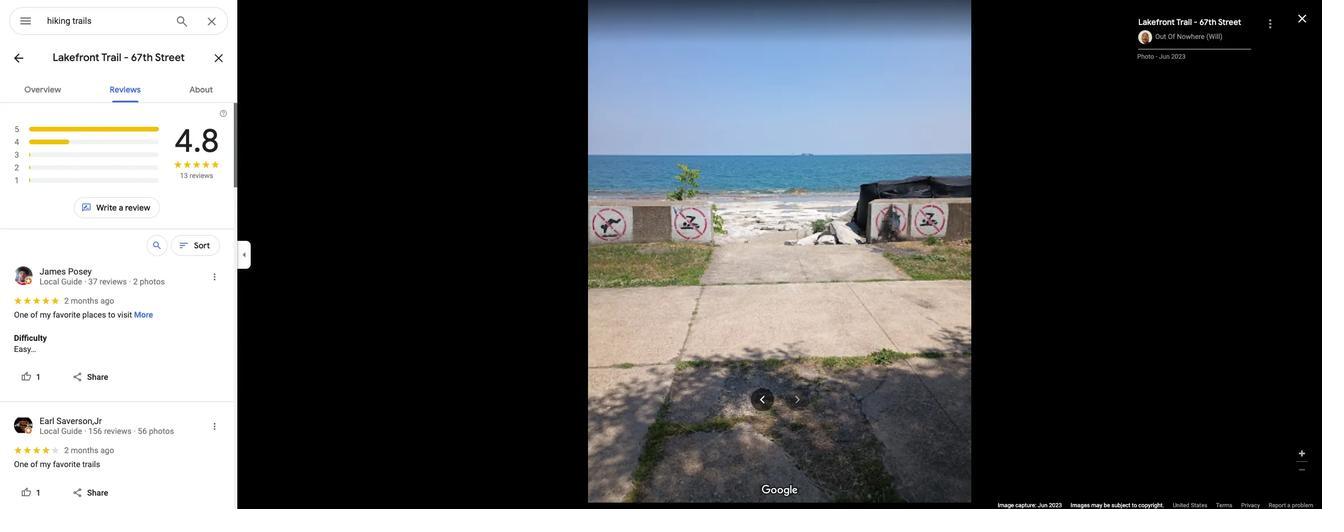 Task type: locate. For each thing, give the bounding box(es) containing it.
1 vertical spatial 67th
[[131, 51, 153, 65]]

1 down 3
[[15, 176, 19, 185]]

2 of from the top
[[30, 460, 38, 469]]

to left visit
[[108, 310, 115, 319]]

terms
[[1217, 502, 1233, 509]]

photos right the 56
[[149, 427, 174, 436]]

2
[[15, 163, 19, 172], [133, 277, 138, 286], [64, 296, 69, 306], [64, 446, 69, 455]]

2 local from the top
[[40, 427, 59, 436]]

1 stars, 0 reviews image
[[14, 174, 159, 187]]

2 2 months ago from the top
[[64, 446, 114, 455]]

reviews down 4.8 stars image
[[190, 172, 213, 180]]

1 vertical spatial street
[[155, 51, 185, 65]]

sort button
[[171, 232, 220, 260]]

1 vertical spatial lakefront
[[53, 51, 99, 65]]

ago up places
[[101, 296, 114, 306]]

jun right photo
[[1160, 53, 1170, 61]]

copyright.
[[1139, 502, 1165, 509]]

favorite for trails
[[53, 460, 80, 469]]

1 button
[[14, 367, 60, 388], [14, 482, 60, 503]]

1 button down 'one of my favorite trails'
[[14, 482, 60, 503]]

0 vertical spatial photos
[[140, 277, 165, 286]]

jun inside footer
[[1038, 502, 1048, 509]]

0 horizontal spatial lakefront
[[53, 51, 99, 65]]

1 vertical spatial one
[[14, 460, 28, 469]]

difficulty easy…
[[14, 333, 47, 354]]

- up reviews button
[[124, 51, 129, 65]]

67th
[[1200, 17, 1217, 27], [131, 51, 153, 65]]

37
[[88, 277, 98, 286]]

0 vertical spatial one
[[14, 310, 28, 319]]

photos up more
[[140, 277, 165, 286]]

0 vertical spatial a
[[119, 203, 123, 213]]

1 one from the top
[[14, 310, 28, 319]]

2 one from the top
[[14, 460, 28, 469]]

hiking trails field
[[9, 7, 228, 35]]

share
[[87, 372, 108, 382], [87, 488, 108, 498]]

of
[[30, 310, 38, 319], [30, 460, 38, 469]]

0 vertical spatial local
[[40, 277, 59, 286]]

0 vertical spatial lakefront trail - 67th street
[[1139, 17, 1242, 27]]

0 vertical spatial 2023
[[1172, 53, 1186, 61]]

1 months from the top
[[71, 296, 99, 306]]

to right subject at the right of page
[[1132, 502, 1138, 509]]

1 favorite from the top
[[53, 310, 80, 319]]

0 horizontal spatial -
[[124, 51, 129, 65]]

a right "write" at top
[[119, 203, 123, 213]]

months up trails
[[71, 446, 99, 455]]

1 vertical spatial 2023
[[1049, 502, 1063, 509]]

out
[[1156, 33, 1167, 41]]

- right photo
[[1156, 53, 1158, 61]]

lakefront up out
[[1139, 17, 1175, 27]]

2 months ago for posey
[[64, 296, 114, 306]]

images
[[1071, 502, 1090, 509]]

reviews
[[190, 172, 213, 180], [100, 277, 127, 286], [104, 427, 132, 436]]

reviews inside earl saverson,jr local guide · 156 reviews · 56 photos
[[104, 427, 132, 436]]

1 horizontal spatial -
[[1156, 53, 1158, 61]]

to inside lakefront trail - 67th street main content
[[108, 310, 115, 319]]

2 months ago up places
[[64, 296, 114, 306]]

share down trails
[[87, 488, 108, 498]]

2 horizontal spatial -
[[1194, 17, 1198, 27]]

2 vertical spatial reviews
[[104, 427, 132, 436]]

0 vertical spatial lakefront
[[1139, 17, 1175, 27]]

2 ago from the top
[[101, 446, 114, 455]]

4.8
[[174, 120, 219, 162]]

united
[[1173, 502, 1190, 509]]

a right report
[[1288, 502, 1291, 509]]

1 down easy… at the left bottom of page
[[36, 372, 41, 382]]

local inside james posey local guide · 37 reviews · 2 photos
[[40, 277, 59, 286]]

guide left 156
[[61, 427, 82, 436]]

search reviews image
[[152, 240, 163, 251]]

0 vertical spatial jun
[[1160, 53, 1170, 61]]

may
[[1092, 502, 1103, 509]]


[[81, 201, 92, 214]]

1 vertical spatial of
[[30, 460, 38, 469]]

1 vertical spatial a
[[1288, 502, 1291, 509]]

1 local from the top
[[40, 277, 59, 286]]

sort
[[194, 240, 210, 251]]

share up saverson,jr
[[87, 372, 108, 382]]

0 vertical spatial favorite
[[53, 310, 80, 319]]

tab list containing overview
[[0, 74, 237, 102]]

tab list inside google maps element
[[0, 74, 237, 102]]

1 horizontal spatial jun
[[1160, 53, 1170, 61]]

difficulty
[[14, 333, 47, 343]]

1 vertical spatial jun
[[1038, 502, 1048, 509]]

0 horizontal spatial 67th
[[131, 51, 153, 65]]

a
[[119, 203, 123, 213], [1288, 502, 1291, 509]]

one down 5 stars image on the bottom of page
[[14, 310, 28, 319]]

guide inside james posey local guide · 37 reviews · 2 photos
[[61, 277, 82, 286]]

0 horizontal spatial street
[[155, 51, 185, 65]]

of down 5 stars image on the bottom of page
[[30, 310, 38, 319]]

street up (will) on the right top
[[1219, 17, 1242, 27]]

1 down 'one of my favorite trails'
[[36, 488, 41, 498]]

of down 4 stars image
[[30, 460, 38, 469]]

guide
[[61, 277, 82, 286], [61, 427, 82, 436]]

1 vertical spatial to
[[1132, 502, 1138, 509]]

2 months ago for saverson,jr
[[64, 446, 114, 455]]

2 up more
[[133, 277, 138, 286]]

months
[[71, 296, 99, 306], [71, 446, 99, 455]]

1 vertical spatial 2 months ago
[[64, 446, 114, 455]]

lakefront inside lakefront trail - 67th street main content
[[53, 51, 99, 65]]

share button up saverson,jr
[[65, 367, 118, 388]]

favorite
[[53, 310, 80, 319], [53, 460, 80, 469]]

images may be subject to copyright.
[[1071, 502, 1165, 509]]

zoom in image
[[1298, 449, 1307, 458]]

google maps element
[[0, 0, 1323, 509]]

2023
[[1172, 53, 1186, 61], [1049, 502, 1063, 509]]

· up visit
[[129, 277, 131, 286]]

0 vertical spatial months
[[71, 296, 99, 306]]

1 vertical spatial 1
[[36, 372, 41, 382]]

1 vertical spatial trail
[[101, 51, 121, 65]]

0 vertical spatial my
[[40, 310, 51, 319]]

2 months from the top
[[71, 446, 99, 455]]

street inside main content
[[155, 51, 185, 65]]

subject
[[1112, 502, 1131, 509]]

lakefront trail - 67th street up reviews button
[[53, 51, 185, 65]]

reviews right 37
[[100, 277, 127, 286]]

0 vertical spatial 1 button
[[14, 367, 60, 388]]

my down 4 stars image
[[40, 460, 51, 469]]

- up nowhere
[[1194, 17, 1198, 27]]

0 vertical spatial of
[[30, 310, 38, 319]]

1 share button from the top
[[65, 367, 118, 388]]

 write a review
[[81, 201, 150, 214]]

privacy button
[[1242, 502, 1261, 509]]

2 share button from the top
[[65, 482, 118, 503]]

2 months ago up trails
[[64, 446, 114, 455]]

0 vertical spatial share
[[87, 372, 108, 382]]

1 of from the top
[[30, 310, 38, 319]]

guide for saverson,jr
[[61, 427, 82, 436]]

1 for 2nd 1 button from the bottom
[[36, 372, 41, 382]]

ago for saverson,jr
[[101, 446, 114, 455]]

1 guide from the top
[[61, 277, 82, 286]]

1 vertical spatial reviews
[[100, 277, 127, 286]]

0 vertical spatial guide
[[61, 277, 82, 286]]

collapse side panel image
[[238, 248, 251, 261]]

lakefront
[[1139, 17, 1175, 27], [53, 51, 99, 65]]

1 vertical spatial share
[[87, 488, 108, 498]]

0 horizontal spatial a
[[119, 203, 123, 213]]

0 vertical spatial to
[[108, 310, 115, 319]]

0 horizontal spatial to
[[108, 310, 115, 319]]

favorite left trails
[[53, 460, 80, 469]]

out of nowhere (will)
[[1156, 33, 1223, 41]]

1 1 button from the top
[[14, 367, 60, 388]]

about
[[190, 84, 213, 95]]

1 ago from the top
[[101, 296, 114, 306]]

0 vertical spatial trail
[[1177, 17, 1193, 27]]

0 horizontal spatial jun
[[1038, 502, 1048, 509]]

2 inside james posey local guide · 37 reviews · 2 photos
[[133, 277, 138, 286]]

trail up out of nowhere (will)
[[1177, 17, 1193, 27]]

report a problem
[[1269, 502, 1314, 509]]

local up 4 stars image
[[40, 427, 59, 436]]

my down 5 stars image on the bottom of page
[[40, 310, 51, 319]]

0 vertical spatial street
[[1219, 17, 1242, 27]]

photo - jun 2023
[[1138, 53, 1186, 61]]

share button
[[65, 367, 118, 388], [65, 482, 118, 503]]

-
[[1194, 17, 1198, 27], [124, 51, 129, 65], [1156, 53, 1158, 61]]

overview button
[[15, 74, 70, 102]]

photos inside james posey local guide · 37 reviews · 2 photos
[[140, 277, 165, 286]]

photos for earl saverson,jr
[[149, 427, 174, 436]]

to
[[108, 310, 115, 319], [1132, 502, 1138, 509]]

favorite left places
[[53, 310, 80, 319]]

one down 4 stars image
[[14, 460, 28, 469]]

trail up reviews button
[[101, 51, 121, 65]]

1 vertical spatial guide
[[61, 427, 82, 436]]

0 horizontal spatial 2023
[[1049, 502, 1063, 509]]

- inside lakefront trail - 67th street main content
[[124, 51, 129, 65]]

street
[[1219, 17, 1242, 27], [155, 51, 185, 65]]

photos inside earl saverson,jr local guide · 156 reviews · 56 photos
[[149, 427, 174, 436]]

0 vertical spatial reviews
[[190, 172, 213, 180]]

review
[[125, 203, 150, 213]]

2 share from the top
[[87, 488, 108, 498]]

be
[[1104, 502, 1111, 509]]

lakefront trail - 67th street up nowhere
[[1139, 17, 1242, 27]]

ago
[[101, 296, 114, 306], [101, 446, 114, 455]]

lakefront up overview button
[[53, 51, 99, 65]]

1 button down easy… at the left bottom of page
[[14, 367, 60, 388]]

jun right capture:
[[1038, 502, 1048, 509]]

reviews inside james posey local guide · 37 reviews · 2 photos
[[100, 277, 127, 286]]

guide for posey
[[61, 277, 82, 286]]

4.8 stars image
[[173, 160, 220, 171]]

1 my from the top
[[40, 310, 51, 319]]

view out of nowhere (will)'s profile image
[[1139, 30, 1153, 44]]

1 vertical spatial local
[[40, 427, 59, 436]]

67th up (will) on the right top
[[1200, 17, 1217, 27]]

to inside footer
[[1132, 502, 1138, 509]]

1 vertical spatial months
[[71, 446, 99, 455]]

local inside earl saverson,jr local guide · 156 reviews · 56 photos
[[40, 427, 59, 436]]

1 horizontal spatial lakefront
[[1139, 17, 1175, 27]]

photo of earl saverson,jr image
[[14, 416, 33, 435]]

trail inside lakefront trail - 67th street main content
[[101, 51, 121, 65]]

sort image
[[179, 240, 189, 251]]

trail
[[1177, 17, 1193, 27], [101, 51, 121, 65]]

67th up reviews button
[[131, 51, 153, 65]]

one for one of my favorite places to visit more
[[14, 310, 28, 319]]

one
[[14, 310, 28, 319], [14, 460, 28, 469]]

2 my from the top
[[40, 460, 51, 469]]

reviews
[[110, 84, 141, 95]]

problem
[[1293, 502, 1314, 509]]

local
[[40, 277, 59, 286], [40, 427, 59, 436]]

photos
[[140, 277, 165, 286], [149, 427, 174, 436]]

5
[[15, 125, 19, 134]]

1 vertical spatial 1 button
[[14, 482, 60, 503]]

2 guide from the top
[[61, 427, 82, 436]]

1 vertical spatial photos
[[149, 427, 174, 436]]

months for posey
[[71, 296, 99, 306]]

2 favorite from the top
[[53, 460, 80, 469]]

0 vertical spatial share button
[[65, 367, 118, 388]]

share button down trails
[[65, 482, 118, 503]]

2023 down of
[[1172, 53, 1186, 61]]

0 vertical spatial ago
[[101, 296, 114, 306]]

street up about 'button'
[[155, 51, 185, 65]]

1 vertical spatial lakefront trail - 67th street
[[53, 51, 185, 65]]

ago down 156
[[101, 446, 114, 455]]

2 inside image
[[15, 163, 19, 172]]

0 vertical spatial 1
[[15, 176, 19, 185]]

1 horizontal spatial 2023
[[1172, 53, 1186, 61]]

0 horizontal spatial lakefront trail - 67th street
[[53, 51, 185, 65]]

my for one of my favorite trails
[[40, 460, 51, 469]]

months up one of my favorite places to visit more
[[71, 296, 99, 306]]

footer
[[998, 502, 1323, 509]]

2023 left "images"
[[1049, 502, 1063, 509]]

local up 5 stars image on the bottom of page
[[40, 277, 59, 286]]

actions for earl saverson,jr's review image
[[209, 421, 220, 432]]

guide left 37
[[61, 277, 82, 286]]

footer containing image capture: jun 2023
[[998, 502, 1323, 509]]

1
[[15, 176, 19, 185], [36, 372, 41, 382], [36, 488, 41, 498]]

2023 inside footer
[[1049, 502, 1063, 509]]

tab list
[[0, 74, 237, 102]]

2 vertical spatial 1
[[36, 488, 41, 498]]

0 vertical spatial 67th
[[1200, 17, 1217, 27]]

reviews right 156
[[104, 427, 132, 436]]

one of my favorite places to visit more
[[14, 310, 153, 319]]

·
[[84, 277, 86, 286], [129, 277, 131, 286], [84, 427, 86, 436], [134, 427, 136, 436]]

· left the 56
[[134, 427, 136, 436]]

0 vertical spatial 2 months ago
[[64, 296, 114, 306]]

1 vertical spatial ago
[[101, 446, 114, 455]]

1 horizontal spatial to
[[1132, 502, 1138, 509]]

2 down 3
[[15, 163, 19, 172]]

lakefront trail - 67th street
[[1139, 17, 1242, 27], [53, 51, 185, 65]]

1 vertical spatial favorite
[[53, 460, 80, 469]]

1 2 months ago from the top
[[64, 296, 114, 306]]

jun
[[1160, 53, 1170, 61], [1038, 502, 1048, 509]]

1 vertical spatial my
[[40, 460, 51, 469]]

2 months ago
[[64, 296, 114, 306], [64, 446, 114, 455]]

more
[[134, 310, 153, 319]]

guide inside earl saverson,jr local guide · 156 reviews · 56 photos
[[61, 427, 82, 436]]

1 vertical spatial share button
[[65, 482, 118, 503]]

0 horizontal spatial trail
[[101, 51, 121, 65]]

my
[[40, 310, 51, 319], [40, 460, 51, 469]]

None field
[[47, 14, 166, 28]]



Task type: describe. For each thing, give the bounding box(es) containing it.
trails
[[82, 460, 100, 469]]

1 horizontal spatial lakefront trail - 67th street
[[1139, 17, 1242, 27]]

1 horizontal spatial street
[[1219, 17, 1242, 27]]

saverson,jr
[[57, 416, 102, 427]]

photo of james posey image
[[14, 267, 33, 285]]

 button
[[9, 7, 42, 37]]

states
[[1192, 502, 1208, 509]]

 search field
[[9, 7, 228, 37]]

share button for 2nd 1 button from the bottom
[[65, 367, 118, 388]]

67th inside main content
[[131, 51, 153, 65]]

4 stars, 3 reviews image
[[14, 136, 159, 148]]

1 for first 1 button from the bottom of the lakefront trail - 67th street main content
[[36, 488, 41, 498]]

2 up 'one of my favorite trails'
[[64, 446, 69, 455]]

3
[[15, 150, 19, 159]]

lakefront trail - 67th street main content
[[0, 42, 237, 509]]

privacy
[[1242, 502, 1261, 509]]

local for earl
[[40, 427, 59, 436]]

places
[[82, 310, 106, 319]]

out of nowhere (will) link
[[1156, 33, 1223, 41]]

james posey local guide · 37 reviews · 2 photos
[[40, 267, 165, 286]]

photos for james posey
[[140, 277, 165, 286]]

favorite for places
[[53, 310, 80, 319]]

1 inside image
[[15, 176, 19, 185]]

actions for james posey's review image
[[209, 272, 220, 282]]

united states button
[[1173, 502, 1208, 509]]

visit
[[117, 310, 132, 319]]

none field inside hiking trails field
[[47, 14, 166, 28]]

local for james
[[40, 277, 59, 286]]

about button
[[180, 74, 222, 102]]

earl
[[40, 416, 54, 427]]

(will)
[[1207, 33, 1223, 41]]

capture:
[[1016, 502, 1037, 509]]

4
[[15, 137, 19, 147]]

image
[[998, 502, 1015, 509]]

56
[[138, 427, 147, 436]]

reviews for saverson,jr
[[104, 427, 132, 436]]

write
[[96, 203, 117, 213]]

more button
[[134, 301, 153, 329]]

4 stars image
[[14, 446, 61, 454]]

2 up one of my favorite places to visit more
[[64, 296, 69, 306]]

2 stars, 0 reviews image
[[14, 161, 159, 174]]

156
[[88, 427, 102, 436]]

of for one of my favorite places to visit more
[[30, 310, 38, 319]]

one of my favorite trails
[[14, 460, 100, 469]]

5 stars image
[[14, 297, 61, 305]]

share button for first 1 button from the bottom of the lakefront trail - 67th street main content
[[65, 482, 118, 503]]

1 horizontal spatial 67th
[[1200, 17, 1217, 27]]

report
[[1269, 502, 1287, 509]]

reviews for posey
[[100, 277, 127, 286]]

one for one of my favorite trails
[[14, 460, 28, 469]]

of for one of my favorite trails
[[30, 460, 38, 469]]

reviews button
[[100, 74, 150, 102]]

easy…
[[14, 345, 36, 354]]

report a problem link
[[1269, 502, 1314, 509]]

nowhere
[[1177, 33, 1205, 41]]

months for saverson,jr
[[71, 446, 99, 455]]

image capture: jun 2023
[[998, 502, 1063, 509]]


[[19, 13, 33, 29]]

zoom out image
[[1298, 466, 1307, 474]]

· left 156
[[84, 427, 86, 436]]

1 horizontal spatial a
[[1288, 502, 1291, 509]]

of
[[1169, 33, 1176, 41]]

lakefront trail - 67th street inside main content
[[53, 51, 185, 65]]

a inside  write a review
[[119, 203, 123, 213]]

posey
[[68, 267, 92, 277]]

footer inside google maps element
[[998, 502, 1323, 509]]

united states
[[1173, 502, 1208, 509]]

my for one of my favorite places to visit more
[[40, 310, 51, 319]]

1 horizontal spatial trail
[[1177, 17, 1193, 27]]

5 stars, 10 reviews image
[[14, 123, 160, 136]]

1 share from the top
[[87, 372, 108, 382]]

jun for capture:
[[1038, 502, 1048, 509]]

2023 for photo - jun 2023
[[1172, 53, 1186, 61]]

james
[[40, 267, 66, 277]]

terms button
[[1217, 502, 1233, 509]]

2023 for image capture: jun 2023
[[1049, 502, 1063, 509]]

earl saverson,jr local guide · 156 reviews · 56 photos
[[40, 416, 174, 436]]

13
[[180, 172, 188, 180]]

13 reviews
[[180, 172, 213, 180]]

jun for -
[[1160, 53, 1170, 61]]

2 1 button from the top
[[14, 482, 60, 503]]

3 stars, 0 reviews image
[[14, 148, 159, 161]]

· left 37
[[84, 277, 86, 286]]

overview
[[24, 84, 61, 95]]

ago for posey
[[101, 296, 114, 306]]

photo
[[1138, 53, 1155, 61]]



Task type: vqa. For each thing, say whether or not it's contained in the screenshot.
'1 stars, 0 reviews' image
yes



